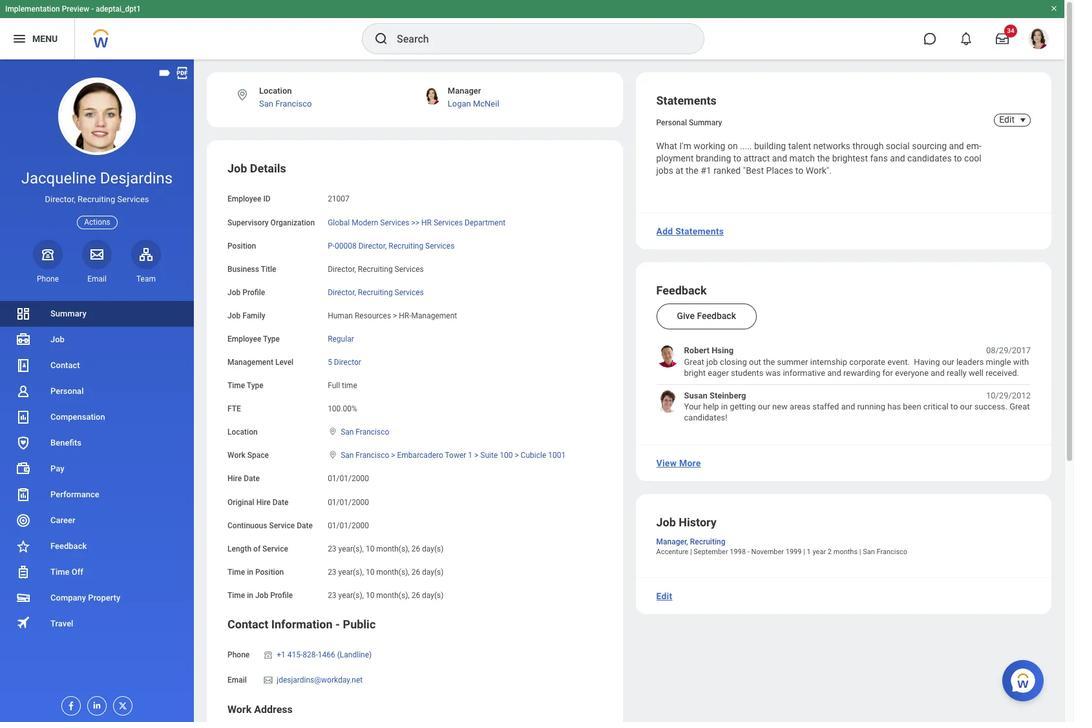 Task type: vqa. For each thing, say whether or not it's contained in the screenshot.
my referral activity
no



Task type: locate. For each thing, give the bounding box(es) containing it.
networks
[[813, 141, 850, 151]]

01/01/2000 for hire date
[[328, 475, 369, 484]]

| down "manager, recruiting" on the right of the page
[[690, 548, 692, 556]]

1 23 from the top
[[328, 545, 336, 554]]

1 vertical spatial email
[[227, 676, 247, 685]]

3 23 from the top
[[328, 591, 336, 600]]

0 horizontal spatial san francisco link
[[259, 99, 312, 109]]

2 vertical spatial the
[[763, 357, 775, 367]]

full time element
[[328, 379, 357, 390]]

1 horizontal spatial management
[[411, 311, 457, 320]]

work left space
[[227, 451, 245, 460]]

day(s) for time in position
[[422, 568, 444, 577]]

2 year(s), from the top
[[338, 568, 364, 577]]

great
[[684, 357, 704, 367], [1010, 402, 1030, 412]]

2 vertical spatial in
[[247, 591, 253, 600]]

month(s), up time in position element
[[376, 545, 410, 554]]

position up business
[[227, 241, 256, 251]]

job image
[[16, 332, 31, 348]]

location image
[[328, 427, 338, 436], [328, 451, 338, 460]]

0 horizontal spatial 1
[[468, 451, 473, 460]]

our up 'really'
[[942, 357, 954, 367]]

0 horizontal spatial edit
[[656, 592, 672, 602]]

date for service
[[297, 521, 313, 530]]

contact
[[50, 361, 80, 370], [227, 618, 268, 631]]

work inside contact information - public group
[[227, 704, 252, 716]]

1 right "tower"
[[468, 451, 473, 460]]

service right of
[[262, 545, 288, 554]]

26 down time in position element
[[411, 591, 420, 600]]

our left success.
[[960, 402, 972, 412]]

10 up time in position element
[[366, 545, 374, 554]]

0 vertical spatial san francisco link
[[259, 99, 312, 109]]

supervisory
[[227, 218, 269, 227]]

0 vertical spatial 26
[[411, 545, 420, 554]]

business title element
[[328, 257, 424, 275]]

to down "on"
[[733, 153, 741, 163]]

running
[[857, 402, 885, 412]]

1 horizontal spatial location
[[259, 86, 292, 96]]

director, inside business title element
[[328, 265, 356, 274]]

employee for employee id
[[227, 195, 261, 204]]

1 horizontal spatial personal
[[656, 118, 687, 127]]

location right location image
[[259, 86, 292, 96]]

1 location image from the top
[[328, 427, 338, 436]]

our
[[942, 357, 954, 367], [758, 402, 770, 412], [960, 402, 972, 412]]

time for time in job profile
[[227, 591, 245, 600]]

year(s), inside time in job profile element
[[338, 591, 364, 600]]

getting
[[730, 402, 756, 412]]

year(s), inside time in position element
[[338, 568, 364, 577]]

employee's photo (susan steinberg) image
[[656, 390, 679, 413]]

san francisco link down the 100.00%
[[341, 425, 389, 437]]

year(s),
[[338, 545, 364, 554], [338, 568, 364, 577], [338, 591, 364, 600]]

1 day(s) from the top
[[422, 545, 444, 554]]

34
[[1007, 27, 1015, 34]]

in
[[721, 402, 728, 412], [247, 568, 253, 577], [247, 591, 253, 600]]

3 10 from the top
[[366, 591, 374, 600]]

closing
[[720, 357, 747, 367]]

0 vertical spatial year(s),
[[338, 545, 364, 554]]

summary up the working
[[689, 118, 722, 127]]

job inside "link"
[[50, 335, 65, 344]]

team
[[136, 275, 156, 284]]

great down 10/29/2012 on the right bottom of page
[[1010, 402, 1030, 412]]

statements inside button
[[675, 226, 724, 237]]

day(s) for length of service
[[422, 545, 444, 554]]

hire up original
[[227, 475, 242, 484]]

edit inside the edit button
[[656, 592, 672, 602]]

job link
[[0, 327, 194, 353]]

personal summary element
[[656, 116, 722, 127]]

0 horizontal spatial great
[[684, 357, 704, 367]]

0 vertical spatial 10
[[366, 545, 374, 554]]

1 vertical spatial location image
[[328, 451, 338, 460]]

-
[[91, 5, 94, 14], [748, 548, 750, 556], [335, 618, 340, 631]]

0 horizontal spatial date
[[244, 475, 260, 484]]

1 vertical spatial summary
[[50, 309, 86, 319]]

service down "original hire date"
[[269, 521, 295, 530]]

x image
[[114, 697, 128, 712]]

0 vertical spatial 1
[[468, 451, 473, 460]]

employee
[[227, 195, 261, 204], [227, 335, 261, 344]]

day(s) up time in job profile element
[[422, 568, 444, 577]]

location image for san francisco > embarcadero tower 1 > suite 100 > cubicle 1001
[[328, 451, 338, 460]]

director, up "human"
[[328, 288, 356, 297]]

3 month(s), from the top
[[376, 591, 410, 600]]

0 horizontal spatial contact
[[50, 361, 80, 370]]

manager, recruiting link
[[656, 535, 725, 547]]

2 vertical spatial feedback
[[50, 542, 87, 551]]

date down work space
[[244, 475, 260, 484]]

san right months
[[863, 548, 875, 556]]

01/01/2000 up the original hire date "element"
[[328, 475, 369, 484]]

contact information - public group
[[227, 617, 602, 723]]

san right location image
[[259, 99, 273, 109]]

1 vertical spatial work
[[227, 704, 252, 716]]

year(s), for length of service
[[338, 545, 364, 554]]

1 horizontal spatial edit
[[999, 114, 1015, 125]]

1 vertical spatial edit
[[656, 592, 672, 602]]

1 vertical spatial 1
[[807, 548, 811, 556]]

month(s), inside time in position element
[[376, 568, 410, 577]]

0 vertical spatial month(s),
[[376, 545, 410, 554]]

edit for the edit button
[[656, 592, 672, 602]]

hire
[[227, 475, 242, 484], [256, 498, 271, 507]]

length of service element
[[328, 537, 444, 554]]

contact inside navigation pane 'region'
[[50, 361, 80, 370]]

robert hsing
[[684, 346, 734, 356]]

2 employee from the top
[[227, 335, 261, 344]]

1 vertical spatial year(s),
[[338, 568, 364, 577]]

time inside "link"
[[50, 567, 69, 577]]

feedback up time off
[[50, 542, 87, 551]]

list containing robert hsing
[[656, 345, 1031, 424]]

feedback right give
[[697, 311, 736, 321]]

month(s), up time in job profile element
[[376, 568, 410, 577]]

year(s), up public
[[338, 591, 364, 600]]

give feedback button
[[656, 304, 757, 330]]

great up bright
[[684, 357, 704, 367]]

- right the preview
[[91, 5, 94, 14]]

0 vertical spatial type
[[263, 335, 280, 344]]

job up manager,
[[656, 516, 676, 529]]

0 vertical spatial position
[[227, 241, 256, 251]]

3 01/01/2000 from the top
[[328, 521, 369, 530]]

mail image
[[89, 247, 105, 262]]

0 horizontal spatial phone
[[37, 275, 59, 284]]

location inside job details group
[[227, 428, 258, 437]]

the inside "great job closing out the summer internship corporate event.  having our leaders mingle with bright eager students was informative and rewarding for everyone and really well received."
[[763, 357, 775, 367]]

1 vertical spatial 23
[[328, 568, 336, 577]]

year(s), up time in job profile element
[[338, 568, 364, 577]]

contact inside group
[[227, 618, 268, 631]]

work left address
[[227, 704, 252, 716]]

(landline)
[[337, 651, 372, 660]]

edit for the edit link
[[999, 114, 1015, 125]]

2 month(s), from the top
[[376, 568, 410, 577]]

p-00008 director, recruiting services link
[[328, 239, 455, 251]]

3 day(s) from the top
[[422, 591, 444, 600]]

ployment
[[656, 141, 982, 163]]

job
[[227, 162, 247, 175], [227, 288, 241, 297], [227, 311, 241, 320], [50, 335, 65, 344], [656, 516, 676, 529], [255, 591, 268, 600]]

day(s) down time in position element
[[422, 591, 444, 600]]

contact down job "link"
[[50, 361, 80, 370]]

fte element
[[328, 397, 357, 414]]

our inside "great job closing out the summer internship corporate event.  having our leaders mingle with bright eager students was informative and rewarding for everyone and really well received."
[[942, 357, 954, 367]]

email inside contact information - public group
[[227, 676, 247, 685]]

date left continuous service date element on the bottom left of the page
[[297, 521, 313, 530]]

director, recruiting services down jacqueline desjardins at top
[[45, 195, 149, 204]]

personal up compensation at the bottom of page
[[50, 386, 84, 396]]

at
[[676, 165, 683, 176]]

1 horizontal spatial summary
[[689, 118, 722, 127]]

francisco down the san francisco
[[356, 451, 389, 460]]

property
[[88, 593, 120, 603]]

10 for time in position
[[366, 568, 374, 577]]

| right months
[[859, 548, 861, 556]]

0 vertical spatial day(s)
[[422, 545, 444, 554]]

career image
[[16, 513, 31, 529]]

job left family at left top
[[227, 311, 241, 320]]

employee id
[[227, 195, 271, 204]]

1 inside san francisco > embarcadero tower 1 > suite 100 > cubicle 1001 link
[[468, 451, 473, 460]]

job details group
[[227, 161, 602, 602]]

location image
[[235, 88, 249, 102]]

01/01/2000 for continuous service date
[[328, 521, 369, 530]]

2 vertical spatial date
[[297, 521, 313, 530]]

employee id element
[[328, 187, 350, 205]]

phone inside "element"
[[37, 275, 59, 284]]

0 vertical spatial personal
[[656, 118, 687, 127]]

candidates
[[907, 153, 952, 163]]

personal link
[[0, 379, 194, 405]]

2 vertical spatial 10
[[366, 591, 374, 600]]

list containing summary
[[0, 301, 194, 637]]

travel image
[[16, 616, 31, 631]]

0 vertical spatial hire
[[227, 475, 242, 484]]

23 year(s), 10 month(s), 26 day(s) for time in position
[[328, 568, 444, 577]]

suite
[[480, 451, 498, 460]]

job history
[[656, 516, 717, 529]]

actions
[[84, 218, 110, 227]]

phone image up "phone jacqueline desjardins" "element" on the left
[[39, 247, 57, 262]]

3 year(s), from the top
[[338, 591, 364, 600]]

phone left +1
[[227, 651, 250, 660]]

performance
[[50, 490, 99, 500]]

0 vertical spatial work
[[227, 451, 245, 460]]

1 23 year(s), 10 month(s), 26 day(s) from the top
[[328, 545, 444, 554]]

0 horizontal spatial |
[[690, 548, 692, 556]]

1 vertical spatial in
[[247, 568, 253, 577]]

logan mcneil link
[[448, 99, 499, 109]]

view team image
[[138, 247, 154, 262]]

help
[[703, 402, 719, 412]]

1 vertical spatial director, recruiting services
[[328, 265, 424, 274]]

personal for personal
[[50, 386, 84, 396]]

what i'm working on ..... building talent networks through social sourcing and em ployment branding to attract and match the brightest fans and candidates to cool jobs at the #1 ranked "best places to work".
[[656, 141, 984, 176]]

profile up family at left top
[[243, 288, 265, 297]]

1466
[[318, 651, 335, 660]]

0 vertical spatial edit
[[999, 114, 1015, 125]]

0 vertical spatial date
[[244, 475, 260, 484]]

phone image
[[39, 247, 57, 262], [263, 650, 274, 660]]

services left ">>"
[[380, 218, 409, 227]]

talent
[[788, 141, 811, 151]]

0 horizontal spatial summary
[[50, 309, 86, 319]]

to inside 'your help in getting our new areas staffed and running has been critical to our success.  great candidates!'
[[951, 402, 958, 412]]

1 vertical spatial type
[[247, 381, 264, 390]]

0 vertical spatial employee
[[227, 195, 261, 204]]

personal for personal summary
[[656, 118, 687, 127]]

1 horizontal spatial the
[[763, 357, 775, 367]]

2 horizontal spatial our
[[960, 402, 972, 412]]

susan
[[684, 391, 707, 400]]

26 inside time in job profile element
[[411, 591, 420, 600]]

1
[[468, 451, 473, 460], [807, 548, 811, 556]]

robert hsing link
[[684, 345, 734, 357]]

- for public
[[335, 618, 340, 631]]

2 day(s) from the top
[[422, 568, 444, 577]]

1 10 from the top
[[366, 545, 374, 554]]

month(s), down time in position element
[[376, 591, 410, 600]]

2 location image from the top
[[328, 451, 338, 460]]

1 01/01/2000 from the top
[[328, 475, 369, 484]]

email left mail icon on the bottom of the page
[[227, 676, 247, 685]]

2 10 from the top
[[366, 568, 374, 577]]

director, down 'jacqueline'
[[45, 195, 76, 204]]

time off
[[50, 567, 83, 577]]

0 vertical spatial location image
[[328, 427, 338, 436]]

profile logan mcneil image
[[1028, 28, 1049, 52]]

director, recruiting services for director, recruiting services link
[[328, 288, 424, 297]]

director, down 00008
[[328, 265, 356, 274]]

services down p-00008 director, recruiting services
[[395, 265, 424, 274]]

0 horizontal spatial management
[[227, 358, 273, 367]]

26
[[411, 545, 420, 554], [411, 568, 420, 577], [411, 591, 420, 600]]

location image down the 100.00%
[[328, 427, 338, 436]]

implementation preview -   adeptai_dpt1
[[5, 5, 141, 14]]

1 horizontal spatial profile
[[270, 591, 293, 600]]

1 vertical spatial statements
[[675, 226, 724, 237]]

employee type
[[227, 335, 280, 344]]

san francisco
[[341, 428, 389, 437]]

23 inside length of service element
[[328, 545, 336, 554]]

view more button
[[651, 450, 706, 476]]

director, recruiting services inside navigation pane 'region'
[[45, 195, 149, 204]]

location image for san francisco
[[328, 427, 338, 436]]

manager
[[448, 86, 481, 96]]

2 23 from the top
[[328, 568, 336, 577]]

job for job details
[[227, 162, 247, 175]]

26 for time in job profile
[[411, 591, 420, 600]]

job family
[[227, 311, 265, 320]]

2 vertical spatial year(s),
[[338, 591, 364, 600]]

performance link
[[0, 482, 194, 508]]

inbox large image
[[996, 32, 1009, 45]]

time for time in position
[[227, 568, 245, 577]]

2 vertical spatial day(s)
[[422, 591, 444, 600]]

personal inside personal link
[[50, 386, 84, 396]]

navigation pane region
[[0, 59, 194, 723]]

personal inside personal summary element
[[656, 118, 687, 127]]

1 vertical spatial month(s),
[[376, 568, 410, 577]]

23
[[328, 545, 336, 554], [328, 568, 336, 577], [328, 591, 336, 600]]

1 employee from the top
[[227, 195, 261, 204]]

the up was
[[763, 357, 775, 367]]

to
[[733, 153, 741, 163], [954, 153, 962, 163], [795, 165, 804, 176], [951, 402, 958, 412]]

menu
[[32, 33, 58, 44]]

director,
[[45, 195, 76, 204], [358, 241, 387, 251], [328, 265, 356, 274], [328, 288, 356, 297]]

0 vertical spatial profile
[[243, 288, 265, 297]]

0 vertical spatial 01/01/2000
[[328, 475, 369, 484]]

> left hr-
[[393, 311, 397, 320]]

day(s) for time in job profile
[[422, 591, 444, 600]]

benefits image
[[16, 436, 31, 451]]

bright
[[684, 368, 706, 378]]

0 vertical spatial phone
[[37, 275, 59, 284]]

01/01/2000 up continuous service date element on the bottom left of the page
[[328, 498, 369, 507]]

management inside job family element
[[411, 311, 457, 320]]

23 inside time in position element
[[328, 568, 336, 577]]

recruiting up director, recruiting services link
[[358, 265, 393, 274]]

in down length of service
[[247, 568, 253, 577]]

profile down time in position
[[270, 591, 293, 600]]

regular
[[328, 335, 354, 344]]

2 vertical spatial 23 year(s), 10 month(s), 26 day(s)
[[328, 591, 444, 600]]

length of service
[[227, 545, 288, 554]]

the
[[817, 153, 830, 163], [686, 165, 698, 176], [763, 357, 775, 367]]

2 vertical spatial 23
[[328, 591, 336, 600]]

> inside job family element
[[393, 311, 397, 320]]

date up 'continuous service date'
[[273, 498, 289, 507]]

0 horizontal spatial personal
[[50, 386, 84, 396]]

1 vertical spatial location
[[227, 428, 258, 437]]

1 vertical spatial date
[[273, 498, 289, 507]]

1 vertical spatial 10
[[366, 568, 374, 577]]

1 vertical spatial 26
[[411, 568, 420, 577]]

contact link
[[0, 353, 194, 379]]

tower
[[445, 451, 466, 460]]

adeptai_dpt1
[[96, 5, 141, 14]]

month(s), inside time in job profile element
[[376, 591, 410, 600]]

year(s), inside length of service element
[[338, 545, 364, 554]]

linkedin image
[[88, 697, 102, 711]]

statements
[[656, 94, 717, 107], [675, 226, 724, 237]]

compensation image
[[16, 410, 31, 425]]

phone image inside contact information - public group
[[263, 650, 274, 660]]

management down employee type
[[227, 358, 273, 367]]

10 inside time in position element
[[366, 568, 374, 577]]

0 vertical spatial -
[[91, 5, 94, 14]]

location
[[259, 86, 292, 96], [227, 428, 258, 437]]

to left cool
[[954, 153, 962, 163]]

0 vertical spatial location
[[259, 86, 292, 96]]

2 horizontal spatial date
[[297, 521, 313, 530]]

1 year(s), from the top
[[338, 545, 364, 554]]

employee for employee type
[[227, 335, 261, 344]]

management
[[411, 311, 457, 320], [227, 358, 273, 367]]

edit left caret down icon
[[999, 114, 1015, 125]]

1 vertical spatial service
[[262, 545, 288, 554]]

1 horizontal spatial hire
[[256, 498, 271, 507]]

supervisory organization
[[227, 218, 315, 227]]

san francisco link right location image
[[259, 99, 312, 109]]

1 vertical spatial management
[[227, 358, 273, 367]]

- inside contact information - public group
[[335, 618, 340, 631]]

recruiting inside business title element
[[358, 265, 393, 274]]

edit button
[[651, 584, 678, 610]]

in down time in position
[[247, 591, 253, 600]]

date for hire
[[273, 498, 289, 507]]

modern
[[352, 218, 378, 227]]

the up "work"."
[[817, 153, 830, 163]]

personal summary
[[656, 118, 722, 127]]

0 horizontal spatial hire
[[227, 475, 242, 484]]

logan
[[448, 99, 471, 109]]

contact for contact
[[50, 361, 80, 370]]

23 year(s), 10 month(s), 26 day(s) up time in position element
[[328, 545, 444, 554]]

services inside navigation pane 'region'
[[117, 195, 149, 204]]

10 inside length of service element
[[366, 545, 374, 554]]

0 horizontal spatial profile
[[243, 288, 265, 297]]

phone inside contact information - public group
[[227, 651, 250, 660]]

26 up time in job profile element
[[411, 568, 420, 577]]

recruiting up the resources
[[358, 288, 393, 297]]

time in position
[[227, 568, 284, 577]]

department
[[465, 218, 506, 227]]

0 vertical spatial director, recruiting services
[[45, 195, 149, 204]]

type
[[263, 335, 280, 344], [247, 381, 264, 390]]

time for time off
[[50, 567, 69, 577]]

search image
[[374, 31, 389, 47]]

facebook image
[[62, 697, 76, 712]]

1 left year
[[807, 548, 811, 556]]

and inside 'your help in getting our new areas staffed and running has been critical to our success.  great candidates!'
[[841, 402, 855, 412]]

1 horizontal spatial |
[[803, 548, 805, 556]]

2 horizontal spatial -
[[748, 548, 750, 556]]

- left public
[[335, 618, 340, 631]]

0 horizontal spatial -
[[91, 5, 94, 14]]

year(s), down continuous service date element on the bottom left of the page
[[338, 545, 364, 554]]

26 inside length of service element
[[411, 545, 420, 554]]

1 26 from the top
[[411, 545, 420, 554]]

1 horizontal spatial san francisco link
[[341, 425, 389, 437]]

day(s) inside time in position element
[[422, 568, 444, 577]]

summary up job "link"
[[50, 309, 86, 319]]

year(s), for time in position
[[338, 568, 364, 577]]

26 inside time in position element
[[411, 568, 420, 577]]

1 work from the top
[[227, 451, 245, 460]]

public
[[343, 618, 376, 631]]

1 vertical spatial 23 year(s), 10 month(s), 26 day(s)
[[328, 568, 444, 577]]

10 up public
[[366, 591, 374, 600]]

phone left email jacqueline desjardins element
[[37, 275, 59, 284]]

location for location san francisco
[[259, 86, 292, 96]]

day(s) inside length of service element
[[422, 545, 444, 554]]

time in job profile
[[227, 591, 293, 600]]

415-
[[287, 651, 303, 660]]

employee left id
[[227, 195, 261, 204]]

management right the resources
[[411, 311, 457, 320]]

summary image
[[16, 306, 31, 322]]

view printable version (pdf) image
[[175, 66, 189, 80]]

1 vertical spatial great
[[1010, 402, 1030, 412]]

caret down image
[[1015, 115, 1031, 125]]

feedback image
[[16, 539, 31, 555]]

job left details
[[227, 162, 247, 175]]

- inside menu banner
[[91, 5, 94, 14]]

#1
[[701, 165, 711, 176]]

1 horizontal spatial 1
[[807, 548, 811, 556]]

1 horizontal spatial phone image
[[263, 650, 274, 660]]

1 vertical spatial phone image
[[263, 650, 274, 660]]

jobs
[[656, 165, 673, 176]]

3 23 year(s), 10 month(s), 26 day(s) from the top
[[328, 591, 444, 600]]

month(s),
[[376, 545, 410, 554], [376, 568, 410, 577], [376, 591, 410, 600]]

23 inside time in job profile element
[[328, 591, 336, 600]]

month(s), for length of service
[[376, 545, 410, 554]]

month(s), inside length of service element
[[376, 545, 410, 554]]

1998
[[730, 548, 746, 556]]

0 vertical spatial in
[[721, 402, 728, 412]]

2 horizontal spatial the
[[817, 153, 830, 163]]

2 26 from the top
[[411, 568, 420, 577]]

great inside 'your help in getting our new areas staffed and running has been critical to our success.  great candidates!'
[[1010, 402, 1030, 412]]

great inside "great job closing out the summer internship corporate event.  having our leaders mingle with bright eager students was informative and rewarding for everyone and really well received."
[[684, 357, 704, 367]]

type for time type
[[247, 381, 264, 390]]

continuous
[[227, 521, 267, 530]]

director
[[334, 358, 361, 367]]

employee down job family
[[227, 335, 261, 344]]

position up time in job profile
[[255, 568, 284, 577]]

3 26 from the top
[[411, 591, 420, 600]]

1 horizontal spatial list
[[656, 345, 1031, 424]]

1 month(s), from the top
[[376, 545, 410, 554]]

francisco right location image
[[275, 99, 312, 109]]

statements up personal summary element
[[656, 94, 717, 107]]

compensation link
[[0, 405, 194, 430]]

list
[[0, 301, 194, 637], [656, 345, 1031, 424]]

0 vertical spatial management
[[411, 311, 457, 320]]

personal image
[[16, 384, 31, 399]]

2 work from the top
[[227, 704, 252, 716]]

day(s) inside time in job profile element
[[422, 591, 444, 600]]

location image up hire date element
[[328, 451, 338, 460]]

1 vertical spatial phone
[[227, 651, 250, 660]]

10 inside time in job profile element
[[366, 591, 374, 600]]

0 vertical spatial email
[[87, 275, 107, 284]]

time left off
[[50, 567, 69, 577]]

our left new
[[758, 402, 770, 412]]

recruiting down jacqueline desjardins at top
[[78, 195, 115, 204]]

0 vertical spatial great
[[684, 357, 704, 367]]

add
[[656, 226, 673, 237]]

email down mail image
[[87, 275, 107, 284]]

0 vertical spatial statements
[[656, 94, 717, 107]]

time down time in position
[[227, 591, 245, 600]]

0 vertical spatial 23 year(s), 10 month(s), 26 day(s)
[[328, 545, 444, 554]]

location inside location san francisco
[[259, 86, 292, 96]]

job right the job icon
[[50, 335, 65, 344]]

work inside job details group
[[227, 451, 245, 460]]

month(s), for time in job profile
[[376, 591, 410, 600]]

2 vertical spatial 01/01/2000
[[328, 521, 369, 530]]

23 year(s), 10 month(s), 26 day(s) up time in job profile element
[[328, 568, 444, 577]]

1 vertical spatial -
[[748, 548, 750, 556]]

1 horizontal spatial date
[[273, 498, 289, 507]]

2 01/01/2000 from the top
[[328, 498, 369, 507]]

1 vertical spatial personal
[[50, 386, 84, 396]]

1 vertical spatial hire
[[256, 498, 271, 507]]

job down time in position
[[255, 591, 268, 600]]

feedback up give
[[656, 284, 707, 298]]

2 23 year(s), 10 month(s), 26 day(s) from the top
[[328, 568, 444, 577]]

services right hr
[[434, 218, 463, 227]]

type up management level
[[263, 335, 280, 344]]

1 horizontal spatial our
[[942, 357, 954, 367]]

00008
[[335, 241, 357, 251]]

0 vertical spatial phone image
[[39, 247, 57, 262]]

edit
[[999, 114, 1015, 125], [656, 592, 672, 602]]



Task type: describe. For each thing, give the bounding box(es) containing it.
and down having
[[931, 368, 945, 378]]

- for adeptai_dpt1
[[91, 5, 94, 14]]

and down social
[[890, 153, 905, 163]]

0 horizontal spatial our
[[758, 402, 770, 412]]

history
[[679, 516, 717, 529]]

justify image
[[12, 31, 27, 47]]

director, up business title element
[[358, 241, 387, 251]]

more
[[679, 458, 701, 468]]

and up places
[[772, 153, 787, 163]]

location for location
[[227, 428, 258, 437]]

time off link
[[0, 560, 194, 586]]

travel link
[[0, 611, 194, 637]]

contact for contact information - public
[[227, 618, 268, 631]]

3 | from the left
[[859, 548, 861, 556]]

job for job profile
[[227, 288, 241, 297]]

23 year(s), 10 month(s), 26 day(s) for length of service
[[328, 545, 444, 554]]

01/01/2000 for original hire date
[[328, 498, 369, 507]]

feedback inside navigation pane 'region'
[[50, 542, 87, 551]]

accenture
[[656, 548, 688, 556]]

team link
[[131, 240, 161, 284]]

actions button
[[77, 216, 117, 229]]

desjardins
[[100, 169, 173, 187]]

view
[[656, 458, 677, 468]]

pay image
[[16, 461, 31, 477]]

leaders
[[956, 357, 984, 367]]

hire date element
[[328, 467, 369, 484]]

> left 'suite' at the left
[[474, 451, 478, 460]]

francisco right months
[[877, 548, 907, 556]]

manager logan mcneil
[[448, 86, 499, 109]]

0 vertical spatial feedback
[[656, 284, 707, 298]]

23 for time in position
[[328, 568, 336, 577]]

hsing
[[712, 346, 734, 356]]

services inside business title element
[[395, 265, 424, 274]]

email inside 'popup button'
[[87, 275, 107, 284]]

mail image
[[263, 675, 274, 686]]

id
[[263, 195, 271, 204]]

em
[[966, 141, 982, 151]]

email jacqueline desjardins element
[[82, 274, 112, 284]]

summary inside personal summary element
[[689, 118, 722, 127]]

director, recruiting services for business title element
[[328, 265, 424, 274]]

manager, recruiting
[[656, 538, 725, 547]]

work for work space
[[227, 451, 245, 460]]

september
[[694, 548, 728, 556]]

job details button
[[227, 162, 286, 175]]

2
[[828, 548, 832, 556]]

robert
[[684, 346, 710, 356]]

with
[[1013, 357, 1029, 367]]

and left em
[[949, 141, 964, 151]]

for
[[883, 368, 893, 378]]

work for work address
[[227, 704, 252, 716]]

type for employee type
[[263, 335, 280, 344]]

job family element
[[328, 304, 457, 321]]

view more
[[656, 458, 701, 468]]

in for position
[[247, 568, 253, 577]]

organization
[[271, 218, 315, 227]]

summary link
[[0, 301, 194, 327]]

summary inside summary link
[[50, 309, 86, 319]]

year(s), for time in job profile
[[338, 591, 364, 600]]

1 vertical spatial position
[[255, 568, 284, 577]]

job profile
[[227, 288, 265, 297]]

add statements
[[656, 226, 724, 237]]

jacqueline
[[21, 169, 96, 187]]

phone image inside phone popup button
[[39, 247, 57, 262]]

5 director link
[[328, 355, 361, 367]]

close environment banner image
[[1050, 5, 1058, 12]]

month(s), for time in position
[[376, 568, 410, 577]]

has
[[887, 402, 901, 412]]

well
[[969, 368, 984, 378]]

job details
[[227, 162, 286, 175]]

internship
[[810, 357, 847, 367]]

branding
[[696, 153, 731, 163]]

time in job profile element
[[328, 583, 444, 601]]

Search Workday  search field
[[397, 25, 677, 53]]

manager,
[[656, 538, 688, 547]]

director, inside navigation pane 'region'
[[45, 195, 76, 204]]

san inside location san francisco
[[259, 99, 273, 109]]

san up hire date element
[[341, 451, 354, 460]]

places
[[766, 165, 793, 176]]

months
[[834, 548, 858, 556]]

work address
[[227, 704, 293, 716]]

susan steinberg link
[[684, 390, 746, 401]]

time off image
[[16, 565, 31, 580]]

social
[[886, 141, 910, 151]]

recruiting down ">>"
[[389, 241, 423, 251]]

recruiting for the manager, recruiting link
[[690, 538, 725, 547]]

what
[[656, 141, 677, 151]]

students
[[731, 368, 764, 378]]

san francisco > embarcadero tower 1 > suite 100 > cubicle 1001 link
[[341, 449, 566, 460]]

business title
[[227, 265, 276, 274]]

26 for length of service
[[411, 545, 420, 554]]

time for time type
[[227, 381, 245, 390]]

edit link
[[999, 114, 1015, 127]]

recruiting inside navigation pane 'region'
[[78, 195, 115, 204]]

10 for length of service
[[366, 545, 374, 554]]

and down internship at the right of the page
[[827, 368, 841, 378]]

services down hr
[[425, 241, 455, 251]]

menu button
[[0, 18, 74, 59]]

performance image
[[16, 487, 31, 503]]

1 | from the left
[[690, 548, 692, 556]]

23 year(s), 10 month(s), 26 day(s) for time in job profile
[[328, 591, 444, 600]]

preview
[[62, 5, 89, 14]]

address
[[254, 704, 293, 716]]

i'm
[[679, 141, 691, 151]]

career
[[50, 516, 75, 525]]

in inside 'your help in getting our new areas staffed and running has been critical to our success.  great candidates!'
[[721, 402, 728, 412]]

company property image
[[16, 591, 31, 606]]

23 for length of service
[[328, 545, 336, 554]]

out
[[749, 357, 761, 367]]

in for job
[[247, 591, 253, 600]]

fte
[[227, 405, 241, 414]]

time in position element
[[328, 560, 444, 578]]

everyone
[[895, 368, 929, 378]]

job for job
[[50, 335, 65, 344]]

company property link
[[0, 586, 194, 611]]

original hire date
[[227, 498, 289, 507]]

recruiting for director, recruiting services link
[[358, 288, 393, 297]]

hr
[[421, 218, 432, 227]]

continuous service date element
[[328, 514, 369, 531]]

> left embarcadero
[[391, 451, 395, 460]]

contact image
[[16, 358, 31, 374]]

global modern services >> hr services department link
[[328, 216, 506, 227]]

notifications large image
[[960, 32, 973, 45]]

menu banner
[[0, 0, 1064, 59]]

employee's photo (robert hsing) image
[[656, 345, 679, 368]]

career link
[[0, 508, 194, 534]]

original hire date element
[[328, 490, 369, 508]]

phone jacqueline desjardins element
[[33, 274, 63, 284]]

work".
[[806, 165, 832, 176]]

human resources > hr-management
[[328, 311, 457, 320]]

benefits
[[50, 438, 81, 448]]

november
[[751, 548, 784, 556]]

to down match
[[795, 165, 804, 176]]

benefits link
[[0, 430, 194, 456]]

26 for time in position
[[411, 568, 420, 577]]

+1 415-828-1466 (landline) link
[[277, 648, 372, 660]]

> right 100
[[515, 451, 519, 460]]

job for job history
[[656, 516, 676, 529]]

work space
[[227, 451, 269, 460]]

feedback inside button
[[697, 311, 736, 321]]

received.
[[986, 368, 1019, 378]]

informative
[[783, 368, 825, 378]]

job for job family
[[227, 311, 241, 320]]

great job closing out the summer internship corporate event.  having our leaders mingle with bright eager students was informative and rewarding for everyone and really well received.
[[684, 357, 1029, 378]]

management level
[[227, 358, 294, 367]]

hr-
[[399, 311, 411, 320]]

rewarding
[[843, 368, 880, 378]]

ranked
[[714, 165, 741, 176]]

tag image
[[158, 66, 172, 80]]

10 for time in job profile
[[366, 591, 374, 600]]

job
[[706, 357, 718, 367]]

0 horizontal spatial the
[[686, 165, 698, 176]]

staffed
[[813, 402, 839, 412]]

2 | from the left
[[803, 548, 805, 556]]

feedback link
[[0, 534, 194, 560]]

original
[[227, 498, 254, 507]]

0 vertical spatial the
[[817, 153, 830, 163]]

recruiting for business title element
[[358, 265, 393, 274]]

100
[[500, 451, 513, 460]]

francisco inside location san francisco
[[275, 99, 312, 109]]

san down the 100.00%
[[341, 428, 354, 437]]

time
[[342, 381, 357, 390]]

1 vertical spatial profile
[[270, 591, 293, 600]]

>>
[[411, 218, 419, 227]]

services up hr-
[[395, 288, 424, 297]]

company property
[[50, 593, 120, 603]]

team jacqueline desjardins element
[[131, 274, 161, 284]]

828-
[[303, 651, 318, 660]]

mingle
[[986, 357, 1011, 367]]

jdesjardins@workday.net link
[[277, 673, 363, 685]]

23 for time in job profile
[[328, 591, 336, 600]]

francisco down the 100.00%
[[356, 428, 389, 437]]

0 vertical spatial service
[[269, 521, 295, 530]]



